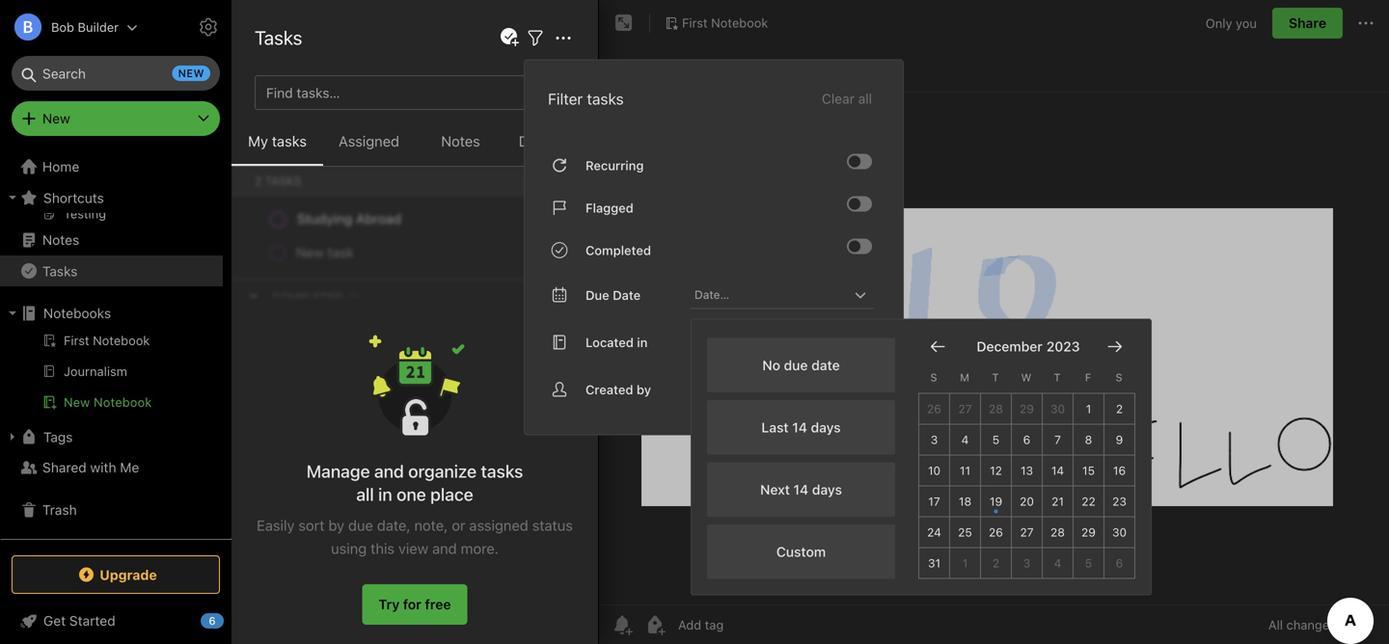 Task type: vqa. For each thing, say whether or not it's contained in the screenshot.
left T
yes



Task type: describe. For each thing, give the bounding box(es) containing it.
0 horizontal spatial 4 button
[[951, 425, 981, 456]]

18
[[959, 495, 972, 509]]

0 vertical spatial date
[[613, 288, 641, 302]]

time
[[303, 567, 333, 583]]

custom
[[777, 544, 826, 560]]

2 s from the left
[[1116, 371, 1123, 384]]

m
[[960, 371, 970, 384]]

10 button
[[920, 456, 951, 487]]

Filter tasks field
[[524, 26, 547, 50]]

to inside go to the beach - studying abroad 'button'
[[278, 335, 291, 351]]

7
[[1055, 433, 1061, 447]]

0 vertical spatial 1 button
[[1074, 394, 1105, 425]]

last
[[762, 420, 789, 435]]

lululemon
[[319, 451, 384, 467]]

organize
[[408, 461, 477, 482]]

tracker
[[319, 199, 367, 215]]

art
[[293, 83, 313, 99]]

0 horizontal spatial testing
[[398, 587, 443, 603]]

date…
[[695, 288, 730, 302]]

 Date picker field
[[691, 281, 892, 309]]

easily inside about this template: easily chart your mood every day of the year with our daily mood track er template. click each square to change the cell background accordin...
[[386, 220, 422, 235]]

1 up mood
[[281, 144, 287, 158]]

new
[[178, 67, 205, 80]]

4 down 21 button
[[1054, 557, 1062, 570]]

notes left thumbnail
[[441, 133, 480, 150]]

1 right 31 button
[[963, 557, 968, 570]]

tree containing home
[[0, 27, 232, 538]]

changes
[[1287, 618, 1336, 633]]

0 horizontal spatial 30 button
[[1043, 394, 1074, 425]]

summary lululemon nike major milestones 100 sales week 1 mm/dd/yy week 2 mm/dd/yy week 3 mm/dd/yy week 4 mm/dd/yy week 5 mm/dd/yy task 1 task 2 task 3 task 4 le...
[[257, 451, 551, 528]]

get
[[43, 613, 66, 629]]

1 down every
[[281, 263, 287, 276]]

up
[[481, 607, 497, 623]]

1 up 8
[[1086, 402, 1092, 416]]

filter tasks
[[548, 90, 624, 108]]

shared with me link
[[0, 453, 223, 483]]

20 button
[[1012, 487, 1043, 518]]

easily inside easily sort by due date, note, or assigned status using this view and more.
[[257, 517, 295, 534]]

clear
[[822, 91, 855, 107]]

builder
[[78, 20, 119, 34]]

mm/dd/yy up or
[[429, 492, 496, 508]]

actio...
[[474, 628, 516, 644]]

0 vertical spatial due
[[784, 357, 808, 373]]

new notebook button
[[0, 391, 223, 414]]

2 task from the left
[[370, 512, 398, 528]]

place
[[431, 484, 474, 505]]

upgrade button
[[12, 556, 220, 594]]

clear all
[[822, 91, 872, 107]]

-
[[360, 335, 366, 351]]

notes button
[[415, 129, 507, 166]]

0 vertical spatial 30
[[1051, 402, 1065, 416]]

0 horizontal spatial 2 button
[[981, 549, 1012, 580]]

me inside date & time 09/09/2099 goal testing attendees me agenda testing notes great action items assignee status clean up meeting notes send out meeting notes and actio...
[[324, 587, 343, 603]]

cell
[[257, 280, 278, 296]]

tasks inside button
[[42, 263, 78, 279]]

no
[[763, 357, 781, 373]]

major
[[418, 451, 453, 467]]

1 horizontal spatial 28 button
[[1043, 518, 1074, 549]]

date & time 09/09/2099 goal testing attendees me agenda testing notes great action items assignee status clean up meeting notes send out meeting notes and actio...
[[257, 567, 551, 644]]

19
[[990, 495, 1003, 509]]

Note Editor text field
[[599, 93, 1390, 605]]

recurring image
[[849, 156, 861, 167]]

1 vertical spatial mood
[[478, 240, 513, 256]]

filter tasks image
[[524, 27, 547, 50]]

for
[[403, 597, 422, 613]]

19 button
[[981, 487, 1012, 518]]

background
[[282, 280, 356, 296]]

week down summary
[[292, 471, 327, 487]]

2 nov from the top
[[257, 263, 278, 276]]

1 horizontal spatial 2 button
[[1105, 394, 1136, 425]]

accordin...
[[360, 280, 425, 296]]

22 button
[[1074, 487, 1105, 518]]

0 vertical spatial 5 button
[[981, 425, 1012, 456]]

due date
[[586, 288, 641, 302]]

24 button
[[920, 518, 951, 549]]

only you
[[1206, 16, 1257, 30]]

the inside 'button'
[[294, 335, 314, 351]]

3 down place
[[446, 512, 454, 528]]

no due date
[[763, 357, 840, 373]]

and inside the manage and organize tasks all in one place
[[374, 461, 404, 482]]

&
[[290, 567, 299, 583]]

1 horizontal spatial 6 button
[[1105, 549, 1136, 580]]

click to collapse image
[[224, 609, 239, 632]]

1 horizontal spatial 28
[[1051, 526, 1065, 539]]

Find tasks… text field
[[259, 77, 531, 108]]

items
[[300, 607, 334, 623]]

1 vertical spatial 27 button
[[1012, 518, 1043, 549]]

notes inside "link"
[[42, 232, 79, 248]]

note window element
[[599, 0, 1390, 645]]

1 down lululemon on the bottom left of the page
[[331, 471, 337, 487]]

1 vertical spatial 3 button
[[1012, 549, 1043, 580]]

mood
[[280, 199, 316, 215]]

located
[[586, 335, 634, 350]]

completed
[[586, 243, 651, 257]]

flagged image
[[849, 198, 861, 210]]

0 horizontal spatial 28
[[989, 402, 1004, 416]]

assigned button
[[323, 129, 415, 166]]

filter
[[548, 90, 583, 108]]

0 vertical spatial by
[[637, 382, 651, 397]]

13 button
[[1012, 456, 1043, 487]]

notebook for new notebook
[[94, 395, 152, 410]]

or
[[452, 517, 466, 534]]

0 horizontal spatial 26 button
[[920, 394, 951, 425]]

more.
[[461, 540, 499, 557]]

this inside easily sort by due date, note, or assigned status using this view and more.
[[371, 540, 395, 557]]

0 horizontal spatial 3 button
[[920, 425, 951, 456]]

home link
[[0, 152, 232, 182]]

note,
[[415, 517, 448, 534]]

tags button
[[0, 422, 223, 453]]

first
[[682, 16, 708, 30]]

trash
[[42, 502, 77, 518]]

my mood tracker
[[257, 199, 367, 215]]

about
[[257, 220, 294, 235]]

due for due dates
[[519, 133, 545, 150]]

go to the beach - studying abroad button
[[232, 297, 585, 413]]

0 horizontal spatial meeting
[[355, 628, 405, 644]]

le...
[[502, 512, 528, 528]]

1 s from the left
[[931, 371, 938, 384]]

template.
[[273, 260, 332, 276]]

5 inside summary lululemon nike major milestones 100 sales week 1 mm/dd/yy week 2 mm/dd/yy week 3 mm/dd/yy week 4 mm/dd/yy week 5 mm/dd/yy task 1 task 2 task 3 task 4 le...
[[538, 492, 546, 508]]

23 button
[[1105, 487, 1136, 518]]

try for free button
[[362, 585, 468, 625]]

beach
[[318, 335, 356, 351]]

next 14 days
[[761, 482, 842, 498]]

in inside the manage and organize tasks all in one place
[[378, 484, 392, 505]]

status
[[532, 517, 573, 534]]

6 inside help and learning task checklist field
[[209, 615, 216, 628]]

3 down the 20 button
[[1024, 557, 1031, 570]]

2 nov 1 from the top
[[257, 263, 287, 276]]

2 right 31 button
[[993, 557, 1000, 570]]

More actions and view options field
[[547, 26, 575, 50]]

home
[[42, 159, 79, 175]]

shared
[[42, 460, 87, 476]]

daily
[[445, 240, 474, 256]]

1 horizontal spatial tasks
[[255, 26, 302, 49]]

click
[[335, 260, 366, 276]]

1 vertical spatial the
[[515, 260, 535, 276]]

free
[[425, 597, 451, 613]]

1 vertical spatial 1 button
[[951, 549, 981, 580]]

2023
[[1047, 339, 1080, 355]]

new task image
[[498, 26, 521, 49]]

1 nov 1 from the top
[[257, 144, 287, 158]]

and inside easily sort by due date, note, or assigned status using this view and more.
[[432, 540, 457, 557]]

12
[[990, 464, 1003, 478]]

4 up note,
[[416, 492, 425, 508]]

4 left le...
[[490, 512, 498, 528]]

share
[[1289, 15, 1327, 31]]

31
[[928, 557, 941, 570]]

tasks inside the manage and organize tasks all in one place
[[481, 461, 523, 482]]

new for new notebook
[[64, 395, 90, 410]]

0 horizontal spatial 29 button
[[1012, 394, 1043, 425]]

week down major
[[412, 471, 446, 487]]

2 down 'one'
[[402, 512, 410, 528]]

0 vertical spatial mood
[[493, 220, 529, 235]]

2023 field
[[1043, 339, 1080, 355]]

completed image
[[849, 241, 861, 252]]

milestones
[[457, 451, 524, 467]]

0 horizontal spatial 27 button
[[951, 394, 981, 425]]

31 button
[[920, 549, 951, 580]]

3 up sort
[[295, 492, 303, 508]]

week up le...
[[500, 492, 534, 508]]

all inside the manage and organize tasks all in one place
[[356, 484, 374, 505]]

first notebook
[[682, 16, 768, 30]]

due inside easily sort by due date, note, or assigned status using this view and more.
[[348, 517, 373, 534]]

1 vertical spatial 26 button
[[981, 518, 1012, 549]]

add tag image
[[644, 614, 667, 637]]

notes link
[[0, 225, 223, 256]]

0 vertical spatial in
[[637, 335, 648, 350]]

er
[[257, 240, 555, 276]]

0 vertical spatial meeting
[[500, 607, 551, 623]]



Task type: locate. For each thing, give the bounding box(es) containing it.
my down hello
[[248, 133, 268, 150]]

14 for next 14 days
[[794, 482, 809, 498]]

mm/dd/yy down lululemon on the bottom left of the page
[[340, 471, 408, 487]]

1 horizontal spatial tasks
[[481, 461, 523, 482]]

notebook right first
[[711, 16, 768, 30]]

29 for the 29 button to the bottom
[[1082, 526, 1096, 539]]

8 button
[[1074, 425, 1105, 456]]

0 vertical spatial tasks
[[587, 90, 624, 108]]

my tasks button
[[232, 129, 323, 166]]

due left dates
[[519, 133, 545, 150]]

meeting
[[500, 607, 551, 623], [355, 628, 405, 644]]

days right last
[[811, 420, 841, 435]]

tasks
[[255, 26, 302, 49], [42, 263, 78, 279]]

mm/dd/yy down milestones
[[461, 471, 529, 487]]

in left 'one'
[[378, 484, 392, 505]]

assignee
[[338, 607, 395, 623]]

t left w
[[993, 371, 999, 384]]

meeting down assignee
[[355, 628, 405, 644]]

2 button up 9
[[1105, 394, 1136, 425]]

easily up er
[[386, 220, 422, 235]]

1 left date,
[[360, 512, 366, 528]]

new for new
[[42, 110, 70, 126]]

days for last 14 days
[[811, 420, 841, 435]]

week down sales
[[257, 492, 291, 508]]

assigned
[[469, 517, 529, 534]]

new button
[[12, 101, 220, 136]]

notebook inside "button"
[[711, 16, 768, 30]]

14 right last
[[793, 420, 808, 435]]

nov 1 up cell
[[257, 263, 287, 276]]

25 button
[[951, 518, 981, 549]]

8
[[1085, 433, 1093, 447]]

20
[[1020, 495, 1034, 509]]

by right created
[[637, 382, 651, 397]]

14 for last 14 days
[[793, 420, 808, 435]]

1 horizontal spatial 27 button
[[1012, 518, 1043, 549]]

notes up hello art
[[267, 60, 301, 76]]

task
[[328, 512, 356, 528], [370, 512, 398, 528], [414, 512, 442, 528], [458, 512, 486, 528]]

1 horizontal spatial due
[[784, 357, 808, 373]]

date
[[812, 357, 840, 373]]

1 horizontal spatial 27
[[1020, 526, 1034, 539]]

our
[[421, 240, 441, 256]]

only
[[1206, 16, 1233, 30]]

next
[[761, 482, 790, 498]]

0 vertical spatial and
[[374, 461, 404, 482]]

14 inside 14 button
[[1052, 464, 1065, 478]]

1 vertical spatial 30
[[1113, 526, 1127, 539]]

1 vertical spatial date
[[257, 567, 286, 583]]

0 vertical spatial tasks
[[255, 26, 302, 49]]

easily left sort
[[257, 517, 295, 534]]

you
[[1236, 16, 1257, 30]]

to right go
[[278, 335, 291, 351]]

5 for rightmost the 5 button
[[1085, 557, 1093, 570]]

by
[[637, 382, 651, 397], [329, 517, 345, 534]]

and down note,
[[432, 540, 457, 557]]

29 down the '22' button
[[1082, 526, 1096, 539]]

2 horizontal spatial 6
[[1116, 557, 1124, 570]]

with inside tree
[[90, 460, 116, 476]]

nov up cell
[[257, 263, 278, 276]]

located in
[[586, 335, 648, 350]]

all right clear on the top of page
[[859, 91, 872, 107]]

4 up 11
[[962, 433, 969, 447]]

29 button down w
[[1012, 394, 1043, 425]]

tasks up 5 notes
[[255, 26, 302, 49]]

your
[[462, 220, 489, 235]]

Search text field
[[25, 56, 207, 91]]

5 up status
[[538, 492, 546, 508]]

easily
[[386, 220, 422, 235], [257, 517, 295, 534]]

6
[[1024, 433, 1031, 447], [1116, 557, 1124, 570], [209, 615, 216, 628]]

new inside popup button
[[42, 110, 70, 126]]

0 vertical spatial 26
[[927, 402, 942, 416]]

me down time
[[324, 587, 343, 603]]

w
[[1022, 371, 1032, 384]]

27 button down the 20
[[1012, 518, 1043, 549]]

change
[[465, 260, 511, 276]]

0 horizontal spatial in
[[378, 484, 392, 505]]

18 button
[[951, 487, 981, 518]]

1 horizontal spatial 4 button
[[1043, 549, 1074, 580]]

1 button right 31
[[951, 549, 981, 580]]

started
[[69, 613, 115, 629]]

4 button down 21 button
[[1043, 549, 1074, 580]]

1 vertical spatial 29 button
[[1074, 518, 1105, 549]]

28 button
[[981, 394, 1012, 425], [1043, 518, 1074, 549]]

2 down major
[[450, 471, 458, 487]]

5 for the topmost the 5 button
[[993, 433, 1000, 447]]

my for my mood tracker
[[257, 199, 276, 215]]

due right no
[[784, 357, 808, 373]]

100
[[528, 451, 551, 467]]

1 vertical spatial nov
[[257, 263, 278, 276]]

1 horizontal spatial the
[[337, 240, 357, 256]]

2 t from the left
[[1054, 371, 1061, 384]]

mood up track
[[493, 220, 529, 235]]

0 horizontal spatial t
[[993, 371, 999, 384]]

2 vertical spatial 6
[[209, 615, 216, 628]]

tasks right filter
[[587, 90, 624, 108]]

0 horizontal spatial with
[[90, 460, 116, 476]]

studying
[[370, 335, 425, 351]]

1 horizontal spatial s
[[1116, 371, 1123, 384]]

notebook for first notebook
[[711, 16, 768, 30]]

26 right 25 button
[[989, 526, 1004, 539]]

date down completed
[[613, 288, 641, 302]]

nov down hello
[[257, 144, 278, 158]]

notebooks
[[43, 305, 111, 321]]

expand note image
[[613, 12, 636, 35]]

the down track
[[515, 260, 535, 276]]

add a reminder image
[[611, 614, 634, 637]]

and
[[374, 461, 404, 482], [432, 540, 457, 557], [447, 628, 470, 644]]

5 for 5 notes
[[255, 60, 263, 76]]

0 vertical spatial me
[[120, 460, 139, 476]]

1 horizontal spatial in
[[637, 335, 648, 350]]

15
[[1083, 464, 1095, 478]]

2 button
[[1105, 394, 1136, 425], [981, 549, 1012, 580]]

10
[[928, 464, 941, 478]]

due for due date
[[586, 288, 610, 302]]

0 vertical spatial 6 button
[[1012, 425, 1043, 456]]

mood up change at the top of the page
[[478, 240, 513, 256]]

clear all button
[[820, 87, 874, 111]]

thumbnail image
[[484, 82, 569, 166]]

notes down action
[[257, 628, 291, 644]]

0 horizontal spatial 29
[[1020, 402, 1034, 416]]

1 vertical spatial tasks
[[272, 133, 307, 150]]

30 button down 23
[[1105, 518, 1136, 549]]

3 button
[[920, 425, 951, 456], [1012, 549, 1043, 580]]

my up the about
[[257, 199, 276, 215]]

27 down m
[[959, 402, 972, 416]]

29 button down 22
[[1074, 518, 1105, 549]]

try for free
[[379, 597, 451, 613]]

4 task from the left
[[458, 512, 486, 528]]

0 vertical spatial 2 button
[[1105, 394, 1136, 425]]

1 vertical spatial with
[[90, 460, 116, 476]]

30 up 7 at the right bottom of page
[[1051, 402, 1065, 416]]

tree
[[0, 27, 232, 538]]

0 vertical spatial 27 button
[[951, 394, 981, 425]]

meeting down great
[[500, 607, 551, 623]]

0 vertical spatial testing
[[448, 567, 493, 583]]

action
[[257, 607, 296, 623]]

1 horizontal spatial 1 button
[[1074, 394, 1105, 425]]

more actions and view options image
[[552, 27, 575, 50]]

1 vertical spatial nov 1
[[257, 263, 287, 276]]

t right w
[[1054, 371, 1061, 384]]

25
[[958, 526, 973, 539]]

1 horizontal spatial 5 button
[[1074, 549, 1105, 580]]

notes inside date & time 09/09/2099 goal testing attendees me agenda testing notes great action items assignee status clean up meeting notes send out meeting notes and actio...
[[447, 587, 484, 603]]

0 vertical spatial 6
[[1024, 433, 1031, 447]]

2 vertical spatial the
[[294, 335, 314, 351]]

bob
[[51, 20, 74, 34]]

0 horizontal spatial s
[[931, 371, 938, 384]]

27 down the 20 button
[[1020, 526, 1034, 539]]

1 horizontal spatial 26 button
[[981, 518, 1012, 549]]

0 vertical spatial 28 button
[[981, 394, 1012, 425]]

17
[[929, 495, 941, 509]]

summary lululemon nike major milestones 100 sales week 1 mm/dd/yy week 2 mm/dd/yy week 3 mm/dd/yy week 4 mm/dd/yy week 5 mm/dd/yy task 1 task 2 task 3 task 4 le... button
[[232, 413, 585, 529]]

tasks
[[587, 90, 624, 108], [272, 133, 307, 150], [481, 461, 523, 482]]

4 button up 11
[[951, 425, 981, 456]]

28 down 21 button
[[1051, 526, 1065, 539]]

every
[[257, 240, 291, 256]]

0 horizontal spatial 28 button
[[981, 394, 1012, 425]]

date left & at the left of the page
[[257, 567, 286, 583]]

0 horizontal spatial 27
[[959, 402, 972, 416]]

14
[[793, 420, 808, 435], [1052, 464, 1065, 478], [794, 482, 809, 498]]

27 button
[[951, 394, 981, 425], [1012, 518, 1043, 549]]

week up date,
[[378, 492, 413, 508]]

with inside about this template: easily chart your mood every day of the year with our daily mood track er template. click each square to change the cell background accordin...
[[391, 240, 417, 256]]

square
[[403, 260, 446, 276]]

30 button up 7 at the right bottom of page
[[1043, 394, 1074, 425]]

to down 'daily'
[[449, 260, 462, 276]]

0 horizontal spatial 6 button
[[1012, 425, 1043, 456]]

tasks left 100 on the bottom left
[[481, 461, 523, 482]]

23
[[1113, 495, 1127, 509]]

settings image
[[197, 15, 220, 39]]

17 button
[[920, 487, 951, 518]]

6 down 23 button
[[1116, 557, 1124, 570]]

5 down the '22' button
[[1085, 557, 1093, 570]]

2 vertical spatial tasks
[[481, 461, 523, 482]]

manage
[[307, 461, 370, 482]]

date inside date & time 09/09/2099 goal testing attendees me agenda testing notes great action items assignee status clean up meeting notes send out meeting notes and actio...
[[257, 567, 286, 583]]

1
[[281, 144, 287, 158], [281, 263, 287, 276], [1086, 402, 1092, 416], [331, 471, 337, 487], [360, 512, 366, 528], [963, 557, 968, 570]]

expand notebooks image
[[5, 306, 20, 321]]

1 horizontal spatial all
[[859, 91, 872, 107]]

share button
[[1273, 8, 1343, 39]]

0 vertical spatial days
[[811, 420, 841, 435]]

December field
[[973, 339, 1043, 355]]

and down clean
[[447, 628, 470, 644]]

1 vertical spatial by
[[329, 517, 345, 534]]

2 button right 31 button
[[981, 549, 1012, 580]]

24
[[927, 526, 942, 539]]

15 button
[[1074, 456, 1105, 487]]

of
[[321, 240, 333, 256]]

0 vertical spatial 3 button
[[920, 425, 951, 456]]

0 horizontal spatial tasks
[[272, 133, 307, 150]]

0 horizontal spatial this
[[298, 220, 320, 235]]

one
[[397, 484, 426, 505]]

1 horizontal spatial 26
[[989, 526, 1004, 539]]

6 left 7 at the right bottom of page
[[1024, 433, 1031, 447]]

notes down shortcuts
[[42, 232, 79, 248]]

each
[[369, 260, 400, 276]]

new search field
[[25, 56, 210, 91]]

assigned
[[339, 133, 400, 150]]

1 vertical spatial meeting
[[355, 628, 405, 644]]

tasks inside "my tasks" button
[[272, 133, 307, 150]]

mm/dd/yy down manage
[[307, 492, 374, 508]]

1 horizontal spatial to
[[449, 260, 462, 276]]

26 up 10
[[927, 402, 942, 416]]

notes up 5 notes
[[273, 19, 328, 42]]

days for next 14 days
[[812, 482, 842, 498]]

1 vertical spatial testing
[[398, 587, 443, 603]]

Help and Learning task checklist field
[[0, 606, 232, 637]]

2 up 9
[[1116, 402, 1123, 416]]

this inside about this template: easily chart your mood every day of the year with our daily mood track er template. click each square to change the cell background accordin...
[[298, 220, 320, 235]]

all down manage
[[356, 484, 374, 505]]

tasks down hello art
[[272, 133, 307, 150]]

trash link
[[0, 495, 223, 526]]

all inside button
[[859, 91, 872, 107]]

this
[[298, 220, 320, 235], [371, 540, 395, 557]]

new up tags
[[64, 395, 90, 410]]

29 for left the 29 button
[[1020, 402, 1034, 416]]

1 vertical spatial new
[[64, 395, 90, 410]]

0 horizontal spatial 1 button
[[951, 549, 981, 580]]

1 horizontal spatial meeting
[[500, 607, 551, 623]]

flagged
[[586, 201, 634, 215]]

get started
[[43, 613, 115, 629]]

7 button
[[1043, 425, 1074, 456]]

1 horizontal spatial t
[[1054, 371, 1061, 384]]

agenda
[[347, 587, 394, 603]]

nov 1 down hello
[[257, 144, 287, 158]]

0 horizontal spatial notebook
[[94, 395, 152, 410]]

1 vertical spatial 30 button
[[1105, 518, 1136, 549]]

notebook up tags button
[[94, 395, 152, 410]]

1 horizontal spatial 29 button
[[1074, 518, 1105, 549]]

3 up 10
[[931, 433, 938, 447]]

the right of
[[337, 240, 357, 256]]

1 nov from the top
[[257, 144, 278, 158]]

1 horizontal spatial 6
[[1024, 433, 1031, 447]]

group
[[0, 58, 223, 233]]

december 2023
[[977, 339, 1080, 355]]

0 vertical spatial due
[[519, 133, 545, 150]]

tasks up notebooks
[[42, 263, 78, 279]]

by inside easily sort by due date, note, or assigned status using this view and more.
[[329, 517, 345, 534]]

manage and organize tasks all in one place
[[307, 461, 523, 505]]

2 horizontal spatial tasks
[[587, 90, 624, 108]]

5 up hello
[[255, 60, 263, 76]]

6 button down 23 button
[[1105, 549, 1136, 580]]

1 vertical spatial due
[[586, 288, 610, 302]]

view
[[399, 540, 429, 557]]

1 vertical spatial easily
[[257, 517, 295, 534]]

5 button down the '22' button
[[1074, 549, 1105, 580]]

14 right 13 button
[[1052, 464, 1065, 478]]

1 vertical spatial 26
[[989, 526, 1004, 539]]

mm/dd/yy
[[340, 471, 408, 487], [461, 471, 529, 487], [307, 492, 374, 508], [429, 492, 496, 508], [257, 512, 324, 528]]

2 horizontal spatial the
[[515, 260, 535, 276]]

notebook
[[711, 16, 768, 30], [94, 395, 152, 410]]

0 vertical spatial the
[[337, 240, 357, 256]]

my inside button
[[248, 133, 268, 150]]

0 vertical spatial easily
[[386, 220, 422, 235]]

new up home
[[42, 110, 70, 126]]

go to the beach - studying abroad
[[257, 335, 474, 351]]

s left m
[[931, 371, 938, 384]]

to inside about this template: easily chart your mood every day of the year with our daily mood track er template. click each square to change the cell background accordin...
[[449, 260, 462, 276]]

new notebook group
[[0, 329, 223, 422]]

my for my tasks
[[248, 133, 268, 150]]

1 vertical spatial 4 button
[[1043, 549, 1074, 580]]

1 task from the left
[[328, 512, 356, 528]]

with left our on the top of the page
[[391, 240, 417, 256]]

due inside button
[[519, 133, 545, 150]]

notes down status
[[409, 628, 444, 644]]

notebook inside button
[[94, 395, 152, 410]]

tasks for filter tasks
[[587, 90, 624, 108]]

1 t from the left
[[993, 371, 999, 384]]

december
[[977, 339, 1043, 355]]

notes up clean
[[447, 587, 484, 603]]

1 horizontal spatial 29
[[1082, 526, 1096, 539]]

1 horizontal spatial with
[[391, 240, 417, 256]]

and inside date & time 09/09/2099 goal testing attendees me agenda testing notes great action items assignee status clean up meeting notes send out meeting notes and actio...
[[447, 628, 470, 644]]

1 horizontal spatial 3 button
[[1012, 549, 1043, 580]]

0 vertical spatial all
[[859, 91, 872, 107]]

shortcuts
[[43, 190, 104, 206]]

1 horizontal spatial due
[[586, 288, 610, 302]]

0 horizontal spatial all
[[356, 484, 374, 505]]

1 vertical spatial and
[[432, 540, 457, 557]]

1 vertical spatial days
[[812, 482, 842, 498]]

this down date,
[[371, 540, 395, 557]]

this down my mood tracker
[[298, 220, 320, 235]]

clean
[[442, 607, 477, 623]]

tasks for my tasks
[[272, 133, 307, 150]]

6 button left 7 at the right bottom of page
[[1012, 425, 1043, 456]]

11 button
[[951, 456, 981, 487]]

t
[[993, 371, 999, 384], [1054, 371, 1061, 384]]

days
[[811, 420, 841, 435], [812, 482, 842, 498]]

16 button
[[1105, 456, 1136, 487]]

mm/dd/yy down sales
[[257, 512, 324, 528]]

1 horizontal spatial 30
[[1113, 526, 1127, 539]]

1 vertical spatial 5 button
[[1074, 549, 1105, 580]]

29
[[1020, 402, 1034, 416], [1082, 526, 1096, 539]]

expand tags image
[[5, 429, 20, 445]]

track
[[517, 240, 555, 256]]

3 task from the left
[[414, 512, 442, 528]]

1 horizontal spatial notebook
[[711, 16, 768, 30]]

chart
[[426, 220, 458, 235]]

0 vertical spatial 30 button
[[1043, 394, 1074, 425]]

days right next
[[812, 482, 842, 498]]

1 vertical spatial due
[[348, 517, 373, 534]]

1 vertical spatial all
[[356, 484, 374, 505]]

1 vertical spatial 28 button
[[1043, 518, 1074, 549]]

5 button up 12
[[981, 425, 1012, 456]]

1 vertical spatial this
[[371, 540, 395, 557]]

shortcuts button
[[0, 182, 223, 213]]

Account field
[[0, 8, 138, 46]]

2 vertical spatial 14
[[794, 482, 809, 498]]

0 horizontal spatial due
[[519, 133, 545, 150]]

using
[[331, 540, 367, 557]]

new inside button
[[64, 395, 90, 410]]

0 vertical spatial 27
[[959, 402, 972, 416]]

1 vertical spatial 6
[[1116, 557, 1124, 570]]



